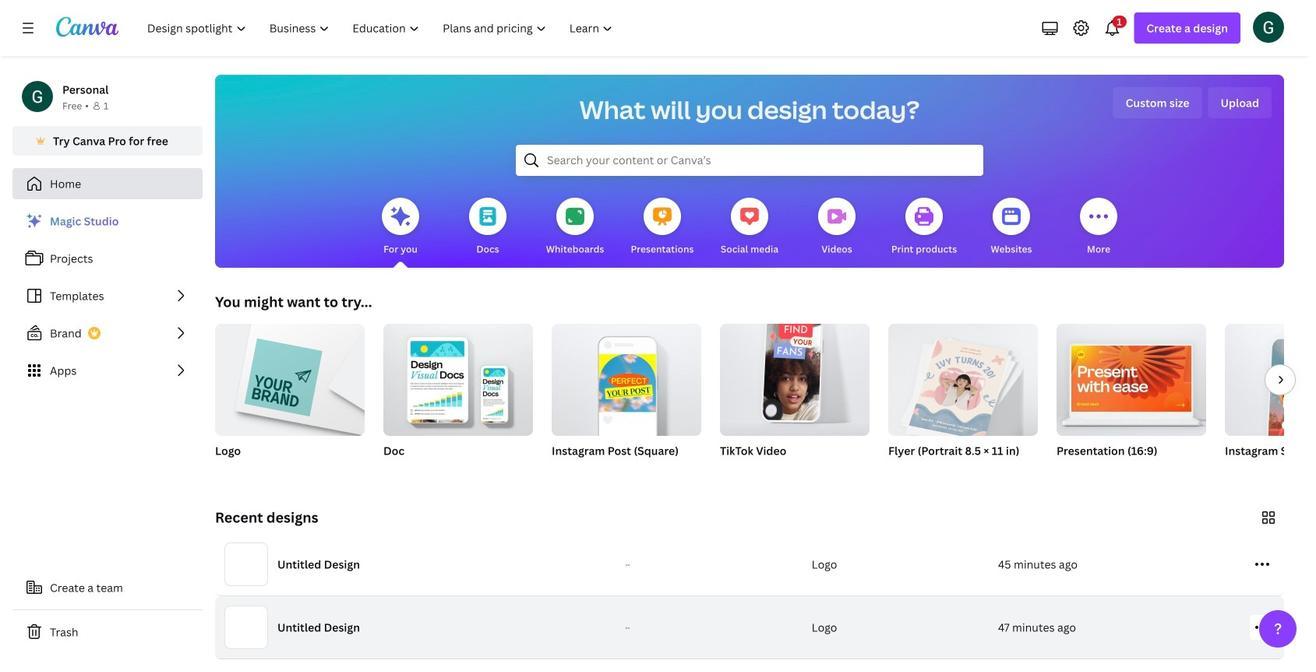 Task type: describe. For each thing, give the bounding box(es) containing it.
Search search field
[[547, 146, 952, 175]]



Task type: locate. For each thing, give the bounding box(es) containing it.
None search field
[[516, 145, 983, 176]]

group
[[720, 315, 870, 478], [720, 315, 870, 436], [215, 318, 365, 478], [215, 318, 365, 436], [383, 318, 533, 478], [383, 318, 533, 436], [552, 318, 701, 478], [552, 318, 701, 436], [888, 318, 1038, 478], [888, 318, 1038, 441], [1057, 318, 1206, 478], [1057, 318, 1206, 436], [1225, 324, 1309, 478], [1225, 324, 1309, 436]]

greg robinson image
[[1253, 11, 1284, 43]]

top level navigation element
[[137, 12, 626, 44]]

list
[[12, 206, 203, 386]]



Task type: vqa. For each thing, say whether or not it's contained in the screenshot.
list
yes



